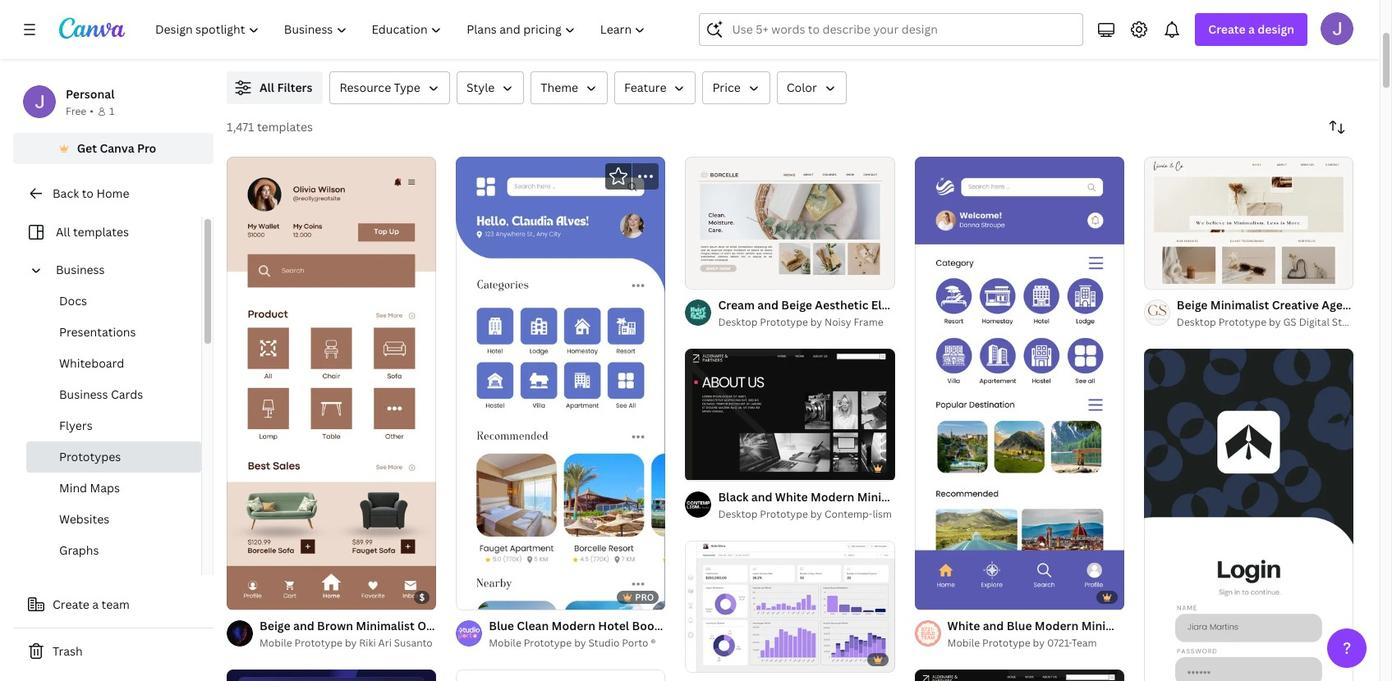 Task type: vqa. For each thing, say whether or not it's contained in the screenshot.
the Black and White Modern Minimalist Creative Portfolio Website Design Prototype image at the bottom right of the page
yes



Task type: locate. For each thing, give the bounding box(es) containing it.
$
[[419, 591, 425, 603]]

color
[[787, 80, 817, 95]]

1 vertical spatial studio
[[588, 636, 620, 650]]

0 vertical spatial business
[[56, 262, 105, 278]]

studio inside "blue clean modern hotel booking mobile prototype mobile prototype by studio porto ®"
[[588, 636, 620, 650]]

0 vertical spatial all
[[260, 80, 274, 95]]

1 of 5
[[697, 269, 720, 281]]

business
[[56, 262, 105, 278], [59, 387, 108, 402]]

0 vertical spatial 1
[[109, 104, 114, 118]]

modern
[[552, 618, 595, 634]]

studio for hotel
[[588, 636, 620, 650]]

business inside the business cards link
[[59, 387, 108, 402]]

desktop
[[718, 315, 757, 329], [1177, 315, 1216, 329], [718, 507, 757, 521]]

business up docs
[[56, 262, 105, 278]]

a for design
[[1248, 21, 1255, 37]]

mobile prototype by 0721-team link
[[947, 635, 1124, 652]]

create a team
[[53, 597, 130, 613]]

riki
[[359, 636, 376, 650]]

0 horizontal spatial all
[[56, 224, 70, 240]]

free •
[[66, 104, 94, 118]]

prototypes
[[59, 449, 121, 465]]

0721-
[[1047, 636, 1072, 650]]

create inside dropdown button
[[1208, 21, 1246, 37]]

1 horizontal spatial create
[[1208, 21, 1246, 37]]

0 horizontal spatial 1
[[109, 104, 114, 118]]

blue clean modern hotel booking mobile prototype image
[[456, 157, 666, 610]]

all left the filters
[[260, 80, 274, 95]]

templates for 1,471 templates
[[257, 119, 313, 135]]

1 horizontal spatial studio
[[1332, 315, 1363, 329]]

by left the noisy
[[810, 315, 822, 329]]

create a design button
[[1195, 13, 1307, 46]]

business up flyers
[[59, 387, 108, 402]]

get
[[77, 140, 97, 156]]

1 vertical spatial business
[[59, 387, 108, 402]]

filters
[[277, 80, 312, 95]]

business cards link
[[26, 379, 201, 411]]

by down the 'modern'
[[574, 636, 586, 650]]

templates inside all templates link
[[73, 224, 129, 240]]

1 vertical spatial all
[[56, 224, 70, 240]]

5
[[715, 269, 720, 281]]

get canva pro button
[[13, 133, 214, 164]]

a inside create a team button
[[92, 597, 99, 613]]

1 vertical spatial create
[[53, 597, 89, 613]]

0 vertical spatial templates
[[257, 119, 313, 135]]

style button
[[457, 71, 524, 104]]

®
[[651, 636, 656, 650]]

websites
[[59, 512, 109, 527]]

1 vertical spatial 1
[[697, 269, 702, 281]]

mobile
[[680, 618, 719, 634], [260, 636, 292, 650], [489, 636, 521, 650], [947, 636, 980, 650]]

by inside "blue clean modern hotel booking mobile prototype mobile prototype by studio porto ®"
[[574, 636, 586, 650]]

by left riki in the left of the page
[[345, 636, 357, 650]]

•
[[90, 104, 94, 118]]

business for business
[[56, 262, 105, 278]]

feature button
[[614, 71, 696, 104]]

team
[[1072, 636, 1097, 650]]

studio down agency
[[1332, 315, 1363, 329]]

0 horizontal spatial studio
[[588, 636, 620, 650]]

create for create a design
[[1208, 21, 1246, 37]]

0 horizontal spatial create
[[53, 597, 89, 613]]

a inside 'create a design' dropdown button
[[1248, 21, 1255, 37]]

mobile up black and white modern minimalist creative portfolio website design prototype image
[[947, 636, 980, 650]]

0 vertical spatial studio
[[1332, 315, 1363, 329]]

business inside business link
[[56, 262, 105, 278]]

prototype inside "link"
[[760, 507, 808, 521]]

None search field
[[699, 13, 1084, 46]]

desktop prototype by contemp-lism link
[[718, 506, 895, 523]]

1 vertical spatial a
[[92, 597, 99, 613]]

whiteboard link
[[26, 348, 201, 379]]

all templates
[[56, 224, 129, 240]]

templates
[[257, 119, 313, 135], [73, 224, 129, 240]]

creative
[[1272, 297, 1319, 313]]

style
[[466, 80, 495, 95]]

login page wireframe mobile ui prototype image
[[1144, 349, 1353, 682]]

flyers
[[59, 418, 93, 434]]

theme button
[[531, 71, 608, 104]]

all inside button
[[260, 80, 274, 95]]

all down back
[[56, 224, 70, 240]]

1 for 1
[[109, 104, 114, 118]]

black and white minimalist interior company desktop prototype image
[[456, 670, 666, 682]]

1 right •
[[109, 104, 114, 118]]

by inside "link"
[[810, 507, 822, 521]]

desktop inside "link"
[[718, 507, 757, 521]]

business cards
[[59, 387, 143, 402]]

1 left of
[[697, 269, 702, 281]]

trash
[[53, 644, 83, 659]]

1 horizontal spatial a
[[1248, 21, 1255, 37]]

templates for all templates
[[73, 224, 129, 240]]

websites link
[[26, 504, 201, 535]]

mobile right 'booking'
[[680, 618, 719, 634]]

create a team button
[[13, 589, 214, 622]]

create left team
[[53, 597, 89, 613]]

templates down back to home
[[73, 224, 129, 240]]

whiteboard
[[59, 356, 124, 371]]

presentations
[[59, 324, 136, 340]]

pro
[[635, 591, 654, 603]]

studio inside beige minimalist creative agency webs desktop prototype by gs digital studio
[[1332, 315, 1363, 329]]

a left team
[[92, 597, 99, 613]]

resource type button
[[330, 71, 450, 104]]

black and white modern minimalist creative portfolio about us page website design prototype image
[[685, 349, 895, 480]]

a left design
[[1248, 21, 1255, 37]]

beige minimalist creative agency webs link
[[1177, 296, 1392, 314]]

cards
[[111, 387, 143, 402]]

create inside button
[[53, 597, 89, 613]]

1 vertical spatial templates
[[73, 224, 129, 240]]

noisy
[[825, 315, 851, 329]]

back to home link
[[13, 177, 214, 210]]

beige minimalist creative agency website desktop prototype image
[[1144, 157, 1353, 288]]

all templates link
[[23, 217, 191, 248]]

webs
[[1366, 297, 1392, 313]]

team
[[101, 597, 130, 613]]

by left 0721- in the right of the page
[[1033, 636, 1045, 650]]

0 vertical spatial a
[[1248, 21, 1255, 37]]

create left design
[[1208, 21, 1246, 37]]

jacob simon image
[[1321, 12, 1353, 45]]

0 horizontal spatial a
[[92, 597, 99, 613]]

all for all filters
[[260, 80, 274, 95]]

mind maps link
[[26, 473, 201, 504]]

1,471 templates
[[227, 119, 313, 135]]

1 horizontal spatial templates
[[257, 119, 313, 135]]

by left the contemp-
[[810, 507, 822, 521]]

studio for agency
[[1332, 315, 1363, 329]]

of
[[704, 269, 713, 281]]

resource
[[340, 80, 391, 95]]

studio down hotel
[[588, 636, 620, 650]]

price
[[712, 80, 741, 95]]

1
[[109, 104, 114, 118], [697, 269, 702, 281]]

a
[[1248, 21, 1255, 37], [92, 597, 99, 613]]

templates down all filters
[[257, 119, 313, 135]]

0 vertical spatial create
[[1208, 21, 1246, 37]]

theme
[[541, 80, 578, 95]]

a for team
[[92, 597, 99, 613]]

1 horizontal spatial 1
[[697, 269, 702, 281]]

by left the gs
[[1269, 315, 1281, 329]]

susanto
[[394, 636, 433, 650]]

desktop for desktop prototype by noisy frame
[[718, 315, 757, 329]]

home
[[96, 186, 129, 201]]

by
[[810, 315, 822, 329], [1269, 315, 1281, 329], [810, 507, 822, 521], [345, 636, 357, 650], [574, 636, 586, 650], [1033, 636, 1045, 650]]

create
[[1208, 21, 1246, 37], [53, 597, 89, 613]]

business for business cards
[[59, 387, 108, 402]]

0 horizontal spatial templates
[[73, 224, 129, 240]]

1 horizontal spatial all
[[260, 80, 274, 95]]

all filters button
[[227, 71, 323, 104]]

create for create a team
[[53, 597, 89, 613]]

flyers link
[[26, 411, 201, 442]]

desktop prototype by gs digital studio link
[[1177, 314, 1363, 331]]



Task type: describe. For each thing, give the bounding box(es) containing it.
all filters
[[260, 80, 312, 95]]

all for all templates
[[56, 224, 70, 240]]

blue
[[489, 618, 514, 634]]

mind
[[59, 480, 87, 496]]

clean
[[517, 618, 549, 634]]

price button
[[703, 71, 770, 104]]

digital
[[1299, 315, 1330, 329]]

mobile prototype by riki ari susanto
[[260, 636, 433, 650]]

desktop prototype by noisy frame
[[718, 315, 883, 329]]

beige minimalist creative agency webs desktop prototype by gs digital studio
[[1177, 297, 1392, 329]]

by for desktop prototype by contemp-lism
[[810, 507, 822, 521]]

black and white modern minimalist creative portfolio website design prototype image
[[915, 670, 1124, 682]]

beige and brown minimalist online shop menu furniture mobile prototype image
[[227, 157, 436, 610]]

1 for 1 of 5
[[697, 269, 702, 281]]

by for mobile prototype by riki ari susanto
[[345, 636, 357, 650]]

mind maps
[[59, 480, 120, 496]]

prototype inside beige minimalist creative agency webs desktop prototype by gs digital studio
[[1218, 315, 1267, 329]]

by inside beige minimalist creative agency webs desktop prototype by gs digital studio
[[1269, 315, 1281, 329]]

color button
[[777, 71, 847, 104]]

desktop for desktop prototype by contemp-lism
[[718, 507, 757, 521]]

mobile prototype by studio porto ® link
[[489, 635, 666, 652]]

blue clean modern hotel booking mobile prototype link
[[489, 617, 778, 635]]

porto
[[622, 636, 648, 650]]

ari
[[378, 636, 392, 650]]

free
[[66, 104, 86, 118]]

white and blue modern minimalist hotel booking mobile prototype image
[[915, 157, 1124, 610]]

by for desktop prototype by noisy frame
[[810, 315, 822, 329]]

design
[[1258, 21, 1294, 37]]

type
[[394, 80, 420, 95]]

lism
[[872, 507, 892, 521]]

desktop inside beige minimalist creative agency webs desktop prototype by gs digital studio
[[1177, 315, 1216, 329]]

graphs link
[[26, 535, 201, 567]]

canva
[[100, 140, 134, 156]]

graphs
[[59, 543, 99, 558]]

1 of 5 link
[[685, 157, 895, 289]]

blue clean modern hotel booking mobile prototype mobile prototype by studio porto ®
[[489, 618, 778, 650]]

feature
[[624, 80, 666, 95]]

mobile down the blue
[[489, 636, 521, 650]]

by for mobile prototype by 0721-team
[[1033, 636, 1045, 650]]

frame
[[854, 315, 883, 329]]

agency
[[1322, 297, 1363, 313]]

Search search field
[[732, 14, 1073, 45]]

gs
[[1283, 315, 1297, 329]]

business link
[[49, 255, 191, 286]]

beige
[[1177, 297, 1208, 313]]

back
[[53, 186, 79, 201]]

back to home
[[53, 186, 129, 201]]

maps
[[90, 480, 120, 496]]

pro
[[137, 140, 156, 156]]

minimalist
[[1210, 297, 1269, 313]]

contemp-
[[825, 507, 872, 521]]

booking
[[632, 618, 677, 634]]

dark blue and purple modern marketing blog desktop prototype image
[[227, 670, 436, 682]]

mobile prototype by 0721-team
[[947, 636, 1097, 650]]

top level navigation element
[[145, 13, 660, 46]]

desktop prototype by noisy frame link
[[718, 314, 895, 331]]

grey and purple modern business dashboard app desktop prototype image
[[685, 541, 895, 672]]

1,471
[[227, 119, 254, 135]]

docs link
[[26, 286, 201, 317]]

get canva pro
[[77, 140, 156, 156]]

desktop prototype by contemp-lism
[[718, 507, 892, 521]]

trash link
[[13, 636, 214, 668]]

mobile up dark blue and purple modern marketing blog desktop prototype 'image' in the bottom of the page
[[260, 636, 292, 650]]

cream and beige aesthetic elegant online portfolio shop desktop prototype image
[[685, 157, 895, 288]]

create a design
[[1208, 21, 1294, 37]]

mobile prototype by riki ari susanto link
[[260, 635, 436, 652]]

Sort by button
[[1321, 111, 1353, 144]]

presentations link
[[26, 317, 201, 348]]

to
[[82, 186, 94, 201]]

prototype templates image
[[1003, 0, 1353, 52]]

resource type
[[340, 80, 420, 95]]

docs
[[59, 293, 87, 309]]

hotel
[[598, 618, 629, 634]]

personal
[[66, 86, 115, 102]]



